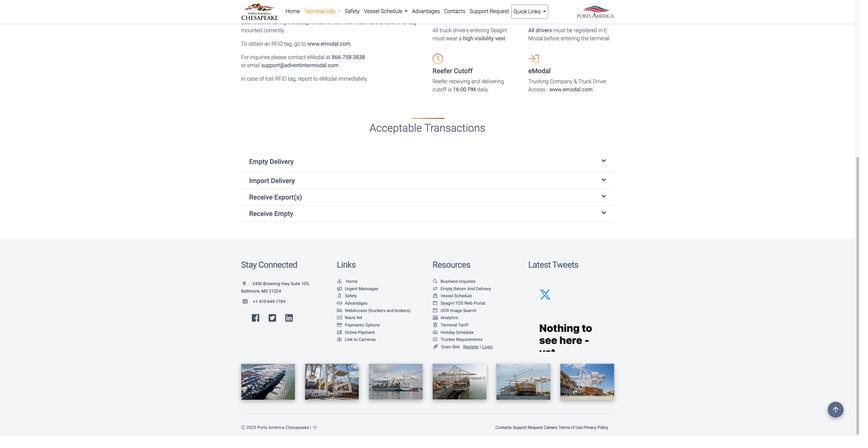Task type: vqa. For each thing, say whether or not it's contained in the screenshot.
"EQUIPMENT SIZE"
no



Task type: locate. For each thing, give the bounding box(es) containing it.
vessel schedule link up valid
[[362, 5, 410, 18]]

www.emodal.com down &
[[550, 86, 593, 93]]

2 vertical spatial emodal
[[319, 76, 337, 82]]

1 horizontal spatial request
[[528, 425, 543, 430]]

1 vertical spatial entering
[[470, 27, 489, 34]]

drivers inside all truck drivers entering seagirt must wear a
[[453, 27, 469, 34]]

receive export(s)
[[249, 193, 302, 201]]

advantages inside "advantages" link
[[412, 8, 440, 14]]

advantages up tag
[[412, 8, 440, 14]]

the down requirement
[[288, 19, 295, 26]]

empty down export(s)
[[274, 210, 293, 218]]

delivery right and
[[476, 286, 491, 291]]

the inside must be registered in e- modal before entering the terminal.
[[581, 35, 589, 42]]

search
[[463, 308, 476, 313]]

tweets
[[552, 260, 579, 270]]

in case of lost rfid tag, report to emodal immediately.
[[241, 76, 368, 82]]

go to top image
[[828, 402, 844, 418]]

1 vertical spatial terminal
[[332, 19, 353, 26]]

inquiries
[[459, 279, 476, 284]]

terminal up marine
[[304, 8, 325, 14]]

a inside each truck entering the seagirt marine terminal must have a valid rfid tag mounted correctly.
[[380, 19, 383, 26]]

1 horizontal spatial advantages link
[[410, 5, 442, 18]]

1 vertical spatial support
[[513, 425, 527, 430]]

truck
[[254, 19, 266, 26], [440, 27, 452, 34]]

file invoice image
[[433, 323, 438, 328]]

0 vertical spatial vessel schedule link
[[362, 5, 410, 18]]

0 vertical spatial a
[[380, 19, 383, 26]]

tag, left 'report'
[[288, 76, 297, 82]]

and up pm
[[472, 78, 480, 85]]

advantages link
[[410, 5, 442, 18], [337, 301, 368, 306]]

link to cameras
[[345, 337, 376, 342]]

truck up wear
[[440, 27, 452, 34]]

the down registered
[[581, 35, 589, 42]]

entering down 'be'
[[561, 35, 580, 42]]

0 vertical spatial home
[[286, 8, 300, 14]]

support left careers
[[513, 425, 527, 430]]

0 vertical spatial and
[[472, 78, 480, 85]]

truck
[[579, 78, 592, 85]]

brokers)
[[395, 308, 411, 313]]

navis
[[345, 315, 356, 320]]

+1 410-649-7769 link
[[241, 299, 285, 304]]

1 vertical spatial contacts
[[496, 425, 512, 430]]

vessel right ship icon
[[441, 294, 453, 299]]

vest right visibility
[[495, 35, 505, 42]]

vessel schedule link up seagirt tos web portal link
[[433, 294, 472, 299]]

866-758-3838 link
[[332, 54, 365, 61]]

receive
[[249, 193, 273, 201], [249, 210, 273, 218]]

business inquiries
[[441, 279, 476, 284]]

advantages link up webaccess
[[337, 301, 368, 306]]

contacts support request careers terms of use privacy policy
[[496, 425, 608, 430]]

advantages link up tag
[[410, 5, 442, 18]]

terminal down info at top
[[332, 19, 353, 26]]

schedule up valid
[[381, 8, 402, 14]]

2 horizontal spatial seagirt
[[491, 27, 507, 34]]

browser image up analytics icon
[[433, 309, 438, 313]]

3838
[[353, 54, 365, 61]]

1 angle down image from the top
[[602, 193, 606, 200]]

0 vertical spatial delivery
[[270, 157, 294, 166]]

and left 'brokers)'
[[387, 308, 394, 313]]

must
[[354, 19, 366, 26], [553, 27, 566, 34], [433, 35, 445, 42]]

1 vertical spatial tag,
[[288, 76, 297, 82]]

request
[[490, 8, 509, 14], [528, 425, 543, 430]]

2 angle down image from the top
[[602, 210, 606, 216]]

each truck entering the seagirt marine terminal must have a valid rfid tag mounted correctly.
[[241, 19, 416, 34]]

to obtain an rfid tag, go to www.emodal.com .
[[241, 41, 352, 47]]

mounted
[[241, 27, 262, 34]]

request left "quick" at top
[[490, 8, 509, 14]]

reefer inside reefer receiving and delivering cutoff is
[[433, 78, 448, 85]]

1 vertical spatial advantages link
[[337, 301, 368, 306]]

empty for empty return and delivery
[[441, 286, 453, 291]]

tag,
[[284, 41, 293, 47], [288, 76, 297, 82]]

2 vertical spatial to
[[354, 337, 358, 342]]

terminal for terminal info
[[304, 8, 325, 14]]

1 horizontal spatial advantages
[[412, 8, 440, 14]]

www.emodal.com up "at"
[[308, 41, 351, 47]]

business inquiries link
[[433, 279, 476, 284]]

safety link down the urgent
[[337, 294, 357, 299]]

. up the 866-758-3838 link
[[351, 41, 352, 47]]

1 vertical spatial delivery
[[271, 177, 295, 185]]

portal
[[474, 301, 485, 306]]

online
[[345, 330, 357, 335]]

angle down image inside receive empty link
[[602, 210, 606, 216]]

2 drivers from the left
[[536, 27, 552, 34]]

0 horizontal spatial vessel schedule link
[[362, 5, 410, 18]]

entering inside must be registered in e- modal before entering the terminal.
[[561, 35, 580, 42]]

resources
[[433, 260, 471, 270]]

to right the go
[[302, 41, 306, 47]]

0 vertical spatial of
[[259, 76, 264, 82]]

0 vertical spatial to
[[302, 41, 306, 47]]

seagirt up ocr
[[441, 301, 454, 306]]

(truckers
[[368, 308, 386, 313]]

1 horizontal spatial vest
[[495, 35, 505, 42]]

terminal.
[[590, 35, 611, 42]]

support request link
[[468, 5, 511, 18], [512, 422, 543, 434]]

1 vertical spatial of
[[571, 425, 575, 430]]

support request link up high visibility vest .
[[468, 5, 511, 18]]

0 vertical spatial entering
[[267, 19, 286, 26]]

drivers
[[528, 16, 550, 24]]

+1 410-649-7769
[[253, 299, 285, 304]]

2 receive from the top
[[249, 210, 273, 218]]

container storage image
[[337, 316, 342, 320]]

webaccess
[[345, 308, 367, 313]]

2400 broening hwy suite 105, baltimore, md 21224 link
[[241, 281, 309, 294]]

1 vertical spatial a
[[459, 35, 462, 42]]

privacy policy link
[[583, 422, 609, 434]]

0 vertical spatial receive
[[249, 193, 273, 201]]

0 horizontal spatial all
[[433, 27, 438, 34]]

1 horizontal spatial drivers
[[536, 27, 552, 34]]

hand receiving image
[[337, 301, 342, 306]]

1 drivers from the left
[[453, 27, 469, 34]]

2 all from the left
[[528, 27, 535, 34]]

0 horizontal spatial truck
[[254, 19, 266, 26]]

. right visibility
[[505, 35, 507, 42]]

seagirt
[[297, 19, 313, 26], [491, 27, 507, 34], [441, 301, 454, 306]]

vessel up have
[[364, 8, 379, 14]]

terms of use link
[[558, 422, 583, 434]]

emodal inside for inquiries please contact emodal at 866-758-3838 or email support@adventintermodal.com .
[[307, 54, 325, 61]]

0 vertical spatial browser image
[[433, 301, 438, 306]]

home up the urgent
[[346, 279, 358, 284]]

tab list
[[241, 151, 614, 222]]

truck inside each truck entering the seagirt marine terminal must have a valid rfid tag mounted correctly.
[[254, 19, 266, 26]]

payment
[[358, 330, 375, 335]]

truck up mounted
[[254, 19, 266, 26]]

1 reefer from the top
[[433, 67, 452, 75]]

vessel schedule up seagirt tos web portal link
[[441, 294, 472, 299]]

1 horizontal spatial terminal
[[332, 19, 353, 26]]

empty up import at the left top
[[249, 157, 268, 166]]

angle down image inside import delivery link
[[602, 177, 606, 183]]

0 vertical spatial terminal
[[304, 8, 325, 14]]

1 horizontal spatial links
[[528, 8, 541, 15]]

1 vertical spatial request
[[528, 425, 543, 430]]

receive down receive export(s)
[[249, 210, 273, 218]]

schedule up seagirt tos web portal
[[454, 294, 472, 299]]

2 angle down image from the top
[[602, 177, 606, 183]]

www.emodal.com link down &
[[550, 86, 593, 93]]

delivery up import delivery
[[270, 157, 294, 166]]

21224
[[269, 289, 281, 294]]

and for receiving
[[472, 78, 480, 85]]

must inside must be registered in e- modal before entering the terminal.
[[553, 27, 566, 34]]

emodal up trucking
[[528, 67, 551, 75]]

drivers up high
[[453, 27, 469, 34]]

1 horizontal spatial seagirt
[[441, 301, 454, 306]]

angle down image for empty delivery
[[602, 157, 606, 164]]

1 vertical spatial seagirt
[[491, 27, 507, 34]]

angle down image inside empty delivery 'link'
[[602, 157, 606, 164]]

1 vertical spatial |
[[310, 425, 311, 430]]

ports
[[257, 425, 268, 430]]

0 vertical spatial support request link
[[468, 5, 511, 18]]

angle down image
[[602, 193, 606, 200], [602, 210, 606, 216]]

0 vertical spatial vessel schedule
[[364, 8, 404, 14]]

bells image
[[433, 331, 438, 335]]

emodal down "at"
[[319, 76, 337, 82]]

cutoff
[[433, 86, 447, 93]]

1 vertical spatial support request link
[[512, 422, 543, 434]]

1 horizontal spatial empty
[[274, 210, 293, 218]]

safety up wear
[[433, 16, 452, 24]]

to right link
[[354, 337, 358, 342]]

links up drivers
[[528, 8, 541, 15]]

all inside all truck drivers entering seagirt must wear a
[[433, 27, 438, 34]]

entering up correctly.
[[267, 19, 286, 26]]

browser image inside seagirt tos web portal link
[[433, 301, 438, 306]]

delivery up export(s)
[[271, 177, 295, 185]]

2 vertical spatial empty
[[441, 286, 453, 291]]

0 vertical spatial angle down image
[[602, 193, 606, 200]]

a left valid
[[380, 19, 383, 26]]

| left sign in image at the left bottom of the page
[[310, 425, 311, 430]]

contacts inside 'link'
[[444, 8, 465, 14]]

2 vertical spatial delivery
[[476, 286, 491, 291]]

1 horizontal spatial .
[[351, 41, 352, 47]]

vest
[[453, 16, 466, 24], [495, 35, 505, 42]]

truck inside all truck drivers entering seagirt must wear a
[[440, 27, 452, 34]]

1 vertical spatial links
[[337, 260, 356, 270]]

1 angle down image from the top
[[602, 157, 606, 164]]

empty return and delivery link
[[433, 286, 491, 291]]

0 vertical spatial advantages link
[[410, 5, 442, 18]]

tag
[[257, 2, 268, 10]]

ocr
[[441, 308, 449, 313]]

copyright image
[[241, 426, 245, 430]]

2 horizontal spatial must
[[553, 27, 566, 34]]

0 horizontal spatial terminal
[[304, 8, 325, 14]]

2 horizontal spatial empty
[[441, 286, 453, 291]]

phone office image
[[243, 300, 253, 304]]

0 vertical spatial advantages
[[412, 8, 440, 14]]

support up all truck drivers entering seagirt must wear a at the right top of page
[[470, 8, 489, 14]]

1 vertical spatial home link
[[337, 279, 358, 284]]

1 browser image from the top
[[433, 301, 438, 306]]

2 reefer from the top
[[433, 78, 448, 85]]

company
[[550, 78, 573, 85]]

1 horizontal spatial a
[[459, 35, 462, 42]]

please
[[271, 54, 287, 61]]

and for (truckers
[[387, 308, 394, 313]]

0 vertical spatial empty
[[249, 157, 268, 166]]

schedule
[[381, 8, 402, 14], [454, 294, 472, 299], [456, 330, 474, 335]]

of left 'use' at the right
[[571, 425, 575, 430]]

vessel schedule
[[364, 8, 404, 14], [441, 294, 472, 299]]

1 vertical spatial angle down image
[[602, 210, 606, 216]]

2 vertical spatial safety
[[345, 294, 357, 299]]

0 vertical spatial vest
[[453, 16, 466, 24]]

must left wear
[[433, 35, 445, 42]]

tariff
[[458, 323, 469, 328]]

0 vertical spatial home link
[[283, 5, 302, 18]]

md
[[261, 289, 268, 294]]

browser image
[[433, 301, 438, 306], [433, 309, 438, 313]]

0 horizontal spatial vessel
[[364, 8, 379, 14]]

advantages up webaccess
[[345, 301, 368, 306]]

1 vertical spatial vessel
[[441, 294, 453, 299]]

1 vertical spatial schedule
[[454, 294, 472, 299]]

home link up the urgent
[[337, 279, 358, 284]]

1 horizontal spatial vessel schedule link
[[433, 294, 472, 299]]

0 horizontal spatial and
[[387, 308, 394, 313]]

1 horizontal spatial home link
[[337, 279, 358, 284]]

1 horizontal spatial home
[[346, 279, 358, 284]]

1 horizontal spatial www.emodal.com link
[[550, 86, 593, 93]]

all
[[433, 27, 438, 34], [528, 27, 535, 34]]

angle down image for export(s)
[[602, 193, 606, 200]]

angle down image
[[602, 157, 606, 164], [602, 177, 606, 183]]

must inside all truck drivers entering seagirt must wear a
[[433, 35, 445, 42]]

seagirt for entering
[[491, 27, 507, 34]]

all down safety vest
[[433, 27, 438, 34]]

credit card front image
[[337, 331, 342, 335]]

advantages
[[412, 8, 440, 14], [345, 301, 368, 306]]

safety link for terminal info link
[[343, 5, 362, 18]]

browser image for seagirt
[[433, 301, 438, 306]]

seagirt up high visibility vest .
[[491, 27, 507, 34]]

1 horizontal spatial truck
[[440, 27, 452, 34]]

terms
[[559, 425, 570, 430]]

1 all from the left
[[433, 27, 438, 34]]

schedule down tariff
[[456, 330, 474, 335]]

home link up correctly.
[[283, 5, 302, 18]]

seagirt left marine
[[297, 19, 313, 26]]

1 vertical spatial and
[[387, 308, 394, 313]]

seagirt for the
[[297, 19, 313, 26]]

reefer cutoff
[[433, 67, 473, 75]]

1 horizontal spatial must
[[433, 35, 445, 42]]

links up anchor icon
[[337, 260, 356, 270]]

1 horizontal spatial to
[[313, 76, 318, 82]]

safety link right info at top
[[343, 5, 362, 18]]

0 horizontal spatial |
[[310, 425, 311, 430]]

support
[[470, 8, 489, 14], [513, 425, 527, 430]]

1 vertical spatial angle down image
[[602, 177, 606, 183]]

contacts link
[[442, 5, 468, 18], [495, 422, 512, 434]]

1 vertical spatial home
[[346, 279, 358, 284]]

all up modal
[[528, 27, 535, 34]]

reefer for reefer cutoff
[[433, 67, 452, 75]]

1 vertical spatial to
[[313, 76, 318, 82]]

list alt image
[[433, 338, 438, 342]]

2 horizontal spatial entering
[[561, 35, 580, 42]]

terminal for terminal tariff
[[441, 323, 457, 328]]

for inquiries please contact emodal at 866-758-3838 or email support@adventintermodal.com .
[[241, 54, 365, 69]]

browser image down ship icon
[[433, 301, 438, 306]]

payments options link
[[337, 323, 380, 328]]

wear
[[446, 35, 458, 42]]

1 receive from the top
[[249, 193, 273, 201]]

tag, left the go
[[284, 41, 293, 47]]

rfid
[[241, 2, 255, 10], [396, 19, 407, 26], [272, 41, 283, 47], [275, 76, 287, 82]]

requirement
[[269, 2, 308, 10]]

2400
[[252, 281, 262, 286]]

export(s)
[[274, 193, 302, 201]]

entering up visibility
[[470, 27, 489, 34]]

emodal left "at"
[[307, 54, 325, 61]]

1 vertical spatial vessel schedule link
[[433, 294, 472, 299]]

request left careers
[[528, 425, 543, 430]]

0 vertical spatial reefer
[[433, 67, 452, 75]]

0 vertical spatial emodal
[[307, 54, 325, 61]]

1 horizontal spatial contacts link
[[495, 422, 512, 434]]

www.emodal.com link up "at"
[[308, 41, 351, 47]]

angle down image for import delivery
[[602, 177, 606, 183]]

home left terminal info
[[286, 8, 300, 14]]

1 vertical spatial receive
[[249, 210, 273, 218]]

0 horizontal spatial the
[[288, 19, 295, 26]]

1 vertical spatial truck
[[440, 27, 452, 34]]

must left have
[[354, 19, 366, 26]]

seagirt inside each truck entering the seagirt marine terminal must have a valid rfid tag mounted correctly.
[[297, 19, 313, 26]]

2 browser image from the top
[[433, 309, 438, 313]]

options
[[365, 323, 380, 328]]

vessel schedule up valid
[[364, 8, 404, 14]]

pm
[[468, 86, 476, 93]]

2 vertical spatial entering
[[561, 35, 580, 42]]

0 vertical spatial seagirt
[[297, 19, 313, 26]]

quick
[[514, 8, 527, 15]]

16:00
[[453, 86, 467, 93]]

1 vertical spatial www.emodal.com link
[[550, 86, 593, 93]]

0 horizontal spatial links
[[337, 260, 356, 270]]

truck for each
[[254, 19, 266, 26]]

delivery
[[270, 157, 294, 166], [271, 177, 295, 185], [476, 286, 491, 291]]

support request link left careers
[[512, 422, 543, 434]]

receive down import at the left top
[[249, 193, 273, 201]]

angle down image inside receive export(s) link
[[602, 193, 606, 200]]

to right 'report'
[[313, 76, 318, 82]]

terminal down analytics on the bottom
[[441, 323, 457, 328]]

must left 'be'
[[553, 27, 566, 34]]

webaccess (truckers and brokers)
[[345, 308, 411, 313]]

| left login link
[[480, 344, 481, 350]]

reefer
[[433, 67, 452, 75], [433, 78, 448, 85]]

2 vertical spatial seagirt
[[441, 301, 454, 306]]

seagirt inside all truck drivers entering seagirt must wear a
[[491, 27, 507, 34]]

safety down the urgent
[[345, 294, 357, 299]]

drivers up before
[[536, 27, 552, 34]]

of left lost
[[259, 76, 264, 82]]

1 horizontal spatial all
[[528, 27, 535, 34]]

safety right info at top
[[345, 8, 360, 14]]

0 horizontal spatial support request link
[[468, 5, 511, 18]]

and inside reefer receiving and delivering cutoff is
[[472, 78, 480, 85]]

0 horizontal spatial a
[[380, 19, 383, 26]]

seagirt tos web portal
[[441, 301, 485, 306]]

links
[[528, 8, 541, 15], [337, 260, 356, 270]]

browser image inside ocr image search link
[[433, 309, 438, 313]]

vest up all truck drivers entering seagirt must wear a at the right top of page
[[453, 16, 466, 24]]

. down '866-'
[[340, 62, 341, 69]]

2023 ports america chesapeake |
[[245, 425, 312, 430]]

a left high
[[459, 35, 462, 42]]

empty down business
[[441, 286, 453, 291]]

urgent messages
[[345, 286, 378, 291]]



Task type: describe. For each thing, give the bounding box(es) containing it.
0 vertical spatial links
[[528, 8, 541, 15]]

trucker requirements link
[[433, 337, 483, 342]]

1 vertical spatial contacts link
[[495, 422, 512, 434]]

anchor image
[[337, 280, 342, 284]]

navis n4 link
[[337, 315, 362, 320]]

marine
[[315, 19, 331, 26]]

empty return and delivery
[[441, 286, 491, 291]]

schedule for the vessel schedule link to the right
[[454, 294, 472, 299]]

. inside for inquiries please contact emodal at 866-758-3838 or email support@adventintermodal.com .
[[340, 62, 341, 69]]

1 horizontal spatial www.emodal.com
[[550, 86, 593, 93]]

acceptable transactions
[[370, 122, 486, 134]]

empty delivery link
[[249, 157, 606, 166]]

16:00 pm daily.
[[453, 86, 489, 93]]

0 horizontal spatial of
[[259, 76, 264, 82]]

correctly.
[[264, 27, 285, 34]]

baltimore,
[[241, 289, 260, 294]]

7769
[[276, 299, 285, 304]]

cutoff
[[454, 67, 473, 75]]

1 horizontal spatial of
[[571, 425, 575, 430]]

payments options
[[345, 323, 380, 328]]

0 vertical spatial vessel
[[364, 8, 379, 14]]

bullhorn image
[[337, 287, 342, 291]]

entering inside each truck entering the seagirt marine terminal must have a valid rfid tag mounted correctly.
[[267, 19, 286, 26]]

broening
[[263, 281, 280, 286]]

lost
[[265, 76, 274, 82]]

transactions
[[424, 122, 486, 134]]

1 horizontal spatial vessel schedule
[[441, 294, 472, 299]]

contacts for contacts support request careers terms of use privacy policy
[[496, 425, 512, 430]]

info
[[326, 8, 335, 14]]

all for all drivers
[[528, 27, 535, 34]]

to
[[241, 41, 247, 47]]

www.emodal.com link for emodal
[[550, 86, 593, 93]]

registered
[[574, 27, 597, 34]]

0 horizontal spatial home
[[286, 8, 300, 14]]

reefer for reefer receiving and delivering cutoff is
[[433, 78, 448, 85]]

exchange image
[[433, 287, 438, 291]]

safety link for 'urgent messages' link
[[337, 294, 357, 299]]

link to cameras link
[[337, 337, 376, 342]]

649-
[[267, 299, 276, 304]]

web
[[464, 301, 473, 306]]

go
[[294, 41, 300, 47]]

0 horizontal spatial advantages
[[345, 301, 368, 306]]

trucking company & truck driver access -
[[528, 78, 607, 93]]

2 horizontal spatial .
[[505, 35, 507, 42]]

latest
[[528, 260, 551, 270]]

delivering
[[482, 78, 504, 85]]

report
[[298, 76, 312, 82]]

home link for 'urgent messages' link
[[337, 279, 358, 284]]

105,
[[301, 281, 309, 286]]

angle down image for empty
[[602, 210, 606, 216]]

linkedin image
[[285, 314, 293, 322]]

home link for terminal info link
[[283, 5, 302, 18]]

0 horizontal spatial advantages link
[[337, 301, 368, 306]]

n4
[[357, 315, 362, 320]]

2400 broening hwy suite 105, baltimore, md 21224
[[241, 281, 309, 294]]

1 vertical spatial emodal
[[528, 67, 551, 75]]

use
[[576, 425, 583, 430]]

import delivery
[[249, 177, 295, 185]]

&
[[574, 78, 577, 85]]

reefer receiving and delivering cutoff is
[[433, 78, 504, 93]]

grain site: register | login
[[441, 344, 493, 350]]

have
[[367, 19, 378, 26]]

credit card image
[[337, 323, 342, 328]]

webaccess (truckers and brokers) link
[[337, 308, 411, 313]]

866-
[[332, 54, 342, 61]]

daily.
[[477, 86, 489, 93]]

image
[[450, 308, 462, 313]]

0 vertical spatial schedule
[[381, 8, 402, 14]]

or
[[241, 62, 246, 69]]

before
[[544, 35, 560, 42]]

payments
[[345, 323, 364, 328]]

1 vertical spatial empty
[[274, 210, 293, 218]]

chesapeake
[[286, 425, 309, 430]]

hwy
[[281, 281, 290, 286]]

twitter square image
[[269, 314, 276, 322]]

a inside all truck drivers entering seagirt must wear a
[[459, 35, 462, 42]]

user hard hat image
[[337, 294, 342, 298]]

browser image for ocr
[[433, 309, 438, 313]]

contact
[[288, 54, 306, 61]]

must inside each truck entering the seagirt marine terminal must have a valid rfid tag mounted correctly.
[[354, 19, 366, 26]]

www.emodal.com link for each truck entering the seagirt marine terminal must have a valid rfid tag mounted correctly.
[[308, 41, 351, 47]]

navis n4
[[345, 315, 362, 320]]

analytics image
[[433, 316, 438, 320]]

driver
[[593, 78, 607, 85]]

0 horizontal spatial to
[[302, 41, 306, 47]]

receive for receive export(s)
[[249, 193, 273, 201]]

requirements
[[456, 337, 483, 342]]

758-
[[342, 54, 353, 61]]

return
[[454, 286, 466, 291]]

0 horizontal spatial vest
[[453, 16, 466, 24]]

is
[[448, 86, 452, 93]]

import delivery link
[[249, 177, 606, 185]]

the inside each truck entering the seagirt marine terminal must have a valid rfid tag mounted correctly.
[[288, 19, 295, 26]]

registration
[[551, 16, 586, 24]]

login
[[482, 344, 493, 349]]

truck for all
[[440, 27, 452, 34]]

1 vertical spatial safety
[[433, 16, 452, 24]]

trucking
[[528, 78, 549, 85]]

1 vertical spatial vest
[[495, 35, 505, 42]]

online payment
[[345, 330, 375, 335]]

1 horizontal spatial vessel
[[441, 294, 453, 299]]

seagirt tos web portal link
[[433, 301, 485, 306]]

contacts for contacts
[[444, 8, 465, 14]]

delivery for import delivery
[[271, 177, 295, 185]]

immediately.
[[338, 76, 368, 82]]

0 vertical spatial contacts link
[[442, 5, 468, 18]]

modal
[[528, 35, 543, 42]]

email
[[247, 62, 260, 69]]

0 horizontal spatial www.emodal.com
[[308, 41, 351, 47]]

camera image
[[337, 338, 342, 342]]

2023
[[246, 425, 256, 430]]

visibility
[[475, 35, 494, 42]]

truck container image
[[337, 309, 342, 313]]

link
[[345, 337, 353, 342]]

messages
[[359, 286, 378, 291]]

sign in image
[[312, 426, 317, 430]]

valid
[[384, 19, 395, 26]]

site:
[[452, 344, 461, 349]]

analytics
[[441, 315, 458, 320]]

urgent
[[345, 286, 358, 291]]

careers
[[544, 425, 558, 430]]

tab list containing empty delivery
[[241, 151, 614, 222]]

each
[[241, 19, 253, 26]]

import
[[249, 177, 269, 185]]

0 horizontal spatial vessel schedule
[[364, 8, 404, 14]]

receive for receive empty
[[249, 210, 273, 218]]

schedule for holiday schedule "link"
[[456, 330, 474, 335]]

0 vertical spatial safety
[[345, 8, 360, 14]]

quick links link
[[511, 5, 549, 19]]

0 vertical spatial tag,
[[284, 41, 293, 47]]

delivery for empty delivery
[[270, 157, 294, 166]]

entering inside all truck drivers entering seagirt must wear a
[[470, 27, 489, 34]]

trucker
[[441, 337, 455, 342]]

rfid inside each truck entering the seagirt marine terminal must have a valid rfid tag mounted correctly.
[[396, 19, 407, 26]]

1 horizontal spatial support request link
[[512, 422, 543, 434]]

trucker requirements
[[441, 337, 483, 342]]

facebook square image
[[252, 314, 259, 322]]

all for all truck drivers entering seagirt must wear a
[[433, 27, 438, 34]]

0 vertical spatial support
[[470, 8, 489, 14]]

map marker alt image
[[243, 282, 251, 286]]

1 horizontal spatial |
[[480, 344, 481, 350]]

ship image
[[433, 294, 438, 298]]

grain
[[441, 344, 451, 349]]

support request
[[470, 8, 509, 14]]

search image
[[433, 280, 438, 284]]

receive empty link
[[249, 210, 606, 218]]

all drivers
[[528, 27, 552, 34]]

register
[[463, 344, 479, 349]]

receive empty
[[249, 210, 293, 218]]

connected
[[258, 260, 297, 270]]

empty for empty delivery
[[249, 157, 268, 166]]

terminal info
[[304, 8, 337, 14]]

wheat image
[[433, 344, 439, 349]]

terminal inside each truck entering the seagirt marine terminal must have a valid rfid tag mounted correctly.
[[332, 19, 353, 26]]

for
[[241, 54, 249, 61]]

0 vertical spatial request
[[490, 8, 509, 14]]

high
[[463, 35, 473, 42]]

terminal tariff
[[441, 323, 469, 328]]



